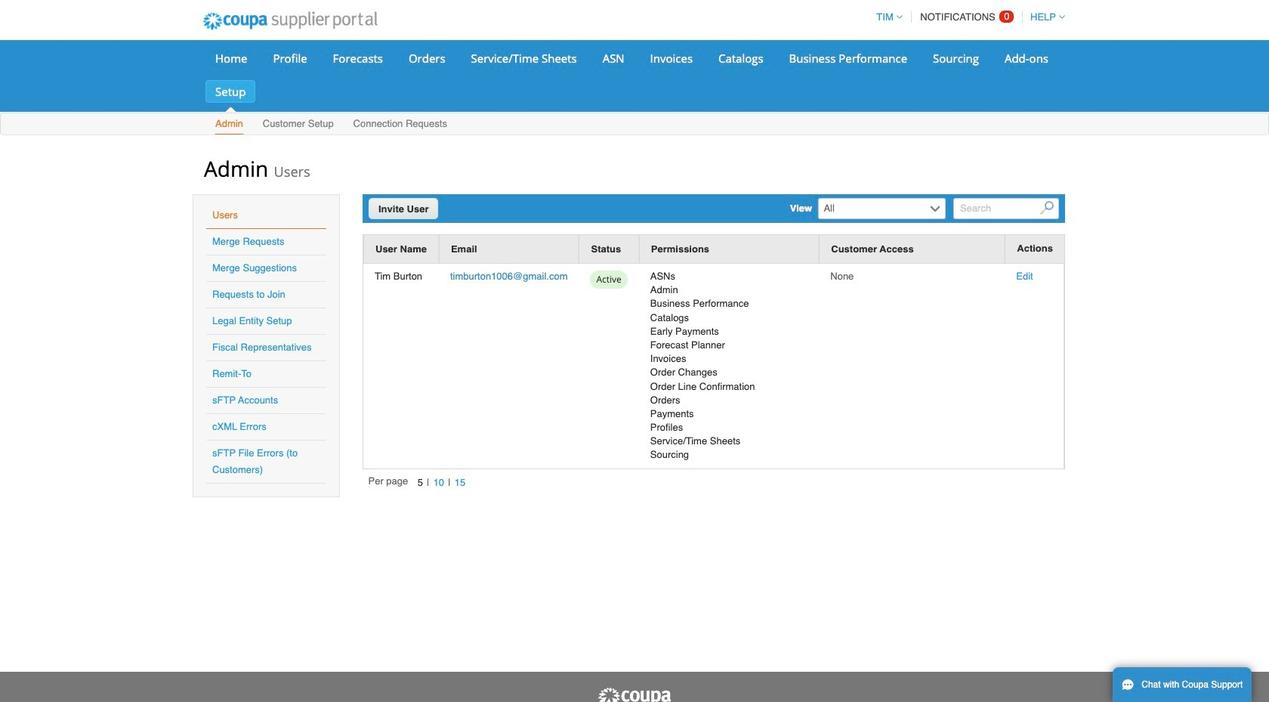 Task type: vqa. For each thing, say whether or not it's contained in the screenshot.
Search text field
yes



Task type: describe. For each thing, give the bounding box(es) containing it.
1 vertical spatial navigation
[[369, 475, 470, 492]]

search image
[[1041, 201, 1055, 215]]



Task type: locate. For each thing, give the bounding box(es) containing it.
1 horizontal spatial coupa supplier portal image
[[597, 687, 673, 702]]

0 vertical spatial navigation
[[870, 2, 1066, 32]]

navigation
[[870, 2, 1066, 32], [369, 475, 470, 492]]

0 horizontal spatial coupa supplier portal image
[[193, 2, 388, 40]]

Search text field
[[954, 198, 1060, 219]]

None text field
[[820, 199, 927, 218]]

0 vertical spatial coupa supplier portal image
[[193, 2, 388, 40]]

0 horizontal spatial navigation
[[369, 475, 470, 492]]

1 vertical spatial coupa supplier portal image
[[597, 687, 673, 702]]

1 horizontal spatial navigation
[[870, 2, 1066, 32]]

coupa supplier portal image
[[193, 2, 388, 40], [597, 687, 673, 702]]



